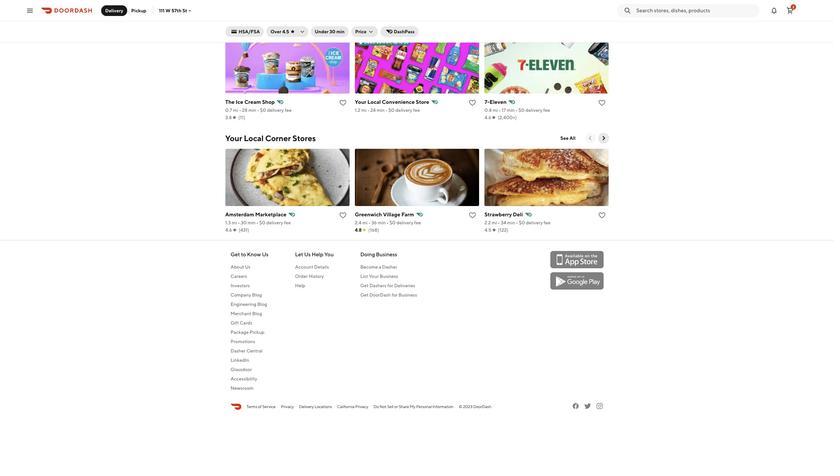 Task type: vqa. For each thing, say whether or not it's contained in the screenshot.


Task type: locate. For each thing, give the bounding box(es) containing it.
business down become a dasher link
[[380, 274, 398, 279]]

1 click to add this store to your saved list image from the top
[[339, 99, 347, 107]]

help link
[[295, 282, 334, 289]]

1 horizontal spatial pickup
[[250, 330, 264, 335]]

1 vertical spatial pickup
[[250, 330, 264, 335]]

dasher up linkedin
[[231, 348, 246, 354]]

blog up merchant blog link
[[257, 302, 267, 307]]

4.5 down 2.2
[[485, 227, 491, 233]]

4.6 down 0.4
[[485, 115, 491, 120]]

to
[[399, 40, 403, 45], [241, 251, 246, 258]]

delivery left locations at bottom
[[299, 404, 314, 409]]

delivery for the ice cream shop
[[267, 108, 284, 113]]

doordash down dashers
[[369, 292, 391, 298]]

terms of service
[[247, 404, 276, 409]]

0 vertical spatial pickup
[[131, 8, 146, 13]]

0 horizontal spatial your
[[225, 134, 242, 143]]

delivery right 34
[[526, 220, 543, 225]]

min right 34
[[507, 220, 515, 225]]

1 vertical spatial help
[[295, 283, 305, 288]]

delivery left pickup button
[[105, 8, 123, 13]]

pickup button
[[127, 5, 150, 16]]

get for get to know us
[[231, 251, 240, 258]]

click to add this store to your saved list image
[[469, 99, 477, 107], [598, 99, 606, 107], [469, 211, 477, 219], [598, 211, 606, 219]]

0 vertical spatial for
[[387, 283, 393, 288]]

mi right 0.4
[[493, 108, 498, 113]]

1 horizontal spatial dasher
[[382, 264, 397, 270]]

1 horizontal spatial 4.6
[[485, 115, 491, 120]]

$​0 down village
[[390, 220, 396, 225]]

local inside "link"
[[244, 134, 264, 143]]

delivery button
[[101, 5, 127, 16]]

30 right under
[[330, 29, 336, 34]]

min right 36
[[378, 220, 386, 225]]

0 horizontal spatial help
[[295, 283, 305, 288]]

w
[[166, 8, 171, 13]]

0 vertical spatial delivery
[[105, 8, 123, 13]]

delivery down marketplace
[[266, 220, 283, 225]]

doordash on twitter image
[[584, 402, 592, 410]]

4.5 inside button
[[282, 29, 289, 34]]

1 vertical spatial local
[[244, 134, 264, 143]]

0 horizontal spatial 4.5
[[282, 29, 289, 34]]

mi
[[233, 108, 238, 113], [361, 108, 367, 113], [493, 108, 498, 113], [232, 220, 237, 225], [362, 220, 368, 225], [492, 220, 497, 225]]

min for greenwich village farm
[[378, 220, 386, 225]]

you
[[324, 251, 334, 258]]

1 horizontal spatial privacy
[[355, 404, 368, 409]]

0 horizontal spatial delivery
[[105, 8, 123, 13]]

2 click to add this store to your saved list image from the top
[[339, 211, 347, 219]]

company
[[231, 292, 251, 298]]

0 vertical spatial blog
[[252, 292, 262, 298]]

us for let us help you
[[304, 251, 311, 258]]

glassdoor link
[[231, 366, 268, 373]]

local
[[367, 99, 381, 105], [244, 134, 264, 143]]

1 vertical spatial for
[[392, 292, 398, 298]]

1 vertical spatial click to add this store to your saved list image
[[339, 211, 347, 219]]

• left 24
[[367, 108, 369, 113]]

click to add this store to your saved list image for your local convenience store
[[469, 99, 477, 107]]

fee for 7-eleven
[[543, 108, 550, 113]]

1 horizontal spatial help
[[312, 251, 323, 258]]

blog down investors link
[[252, 292, 262, 298]]

delivery inside delivery button
[[105, 8, 123, 13]]

us right the 'let'
[[304, 251, 311, 258]]

dasher inside become a dasher link
[[382, 264, 397, 270]]

help
[[312, 251, 323, 258], [295, 283, 305, 288]]

your local convenience store
[[355, 99, 429, 105]]

1 vertical spatial business
[[380, 274, 398, 279]]

blog for engineering blog
[[257, 302, 267, 307]]

merchant blog
[[231, 311, 262, 316]]

1 vertical spatial your
[[225, 134, 242, 143]]

0 vertical spatial 4.5
[[282, 29, 289, 34]]

dasher inside dasher central link
[[231, 348, 246, 354]]

help down order
[[295, 283, 305, 288]]

careers link
[[231, 273, 268, 280]]

quick bites & more link
[[225, 20, 296, 31]]

min right 28
[[248, 108, 256, 113]]

the
[[225, 99, 235, 105]]

0 vertical spatial 4.6
[[485, 115, 491, 120]]

30
[[330, 29, 336, 34], [241, 220, 247, 225]]

0 vertical spatial local
[[367, 99, 381, 105]]

delivery inside 'delivery locations' link
[[299, 404, 314, 409]]

3.8
[[225, 115, 232, 120]]

my
[[410, 404, 416, 409]]

min inside button
[[336, 29, 345, 34]]

sell
[[387, 404, 394, 409]]

0 horizontal spatial to
[[241, 251, 246, 258]]

dasher up "list your business" link
[[382, 264, 397, 270]]

1 vertical spatial 4.5
[[485, 227, 491, 233]]

your inside "link"
[[225, 134, 242, 143]]

open menu image
[[26, 6, 34, 14]]

delivery
[[105, 8, 123, 13], [299, 404, 314, 409]]

us up careers link
[[245, 264, 251, 270]]

20%
[[377, 40, 385, 45]]

2 vertical spatial your
[[369, 274, 379, 279]]

0.4
[[485, 108, 492, 113]]

to left know
[[241, 251, 246, 258]]

details
[[314, 264, 329, 270]]

1 horizontal spatial your
[[355, 99, 366, 105]]

min right 24
[[377, 108, 385, 113]]

doordash on instagram image
[[596, 402, 604, 410]]

package
[[231, 330, 249, 335]]

up
[[393, 40, 398, 45]]

$​0 down your local convenience store
[[388, 108, 395, 113]]

deals: 20% off, up to $5
[[364, 40, 409, 45]]

under 30 min button
[[311, 26, 349, 37]]

1 vertical spatial dasher
[[231, 348, 246, 354]]

$​0 right 17
[[519, 108, 525, 113]]

us right know
[[262, 251, 268, 258]]

1 vertical spatial get
[[360, 283, 369, 288]]

delivery for your local convenience store
[[395, 108, 412, 113]]

convenience
[[382, 99, 415, 105]]

• left 36
[[369, 220, 370, 225]]

1 horizontal spatial local
[[367, 99, 381, 105]]

over 4.5 button
[[267, 26, 308, 37]]

list
[[360, 274, 368, 279]]

business up become a dasher link
[[376, 251, 397, 258]]

click to add this store to your saved list image
[[339, 99, 347, 107], [339, 211, 347, 219]]

about us
[[231, 264, 251, 270]]

©
[[459, 404, 462, 409]]

careers
[[231, 274, 247, 279]]

0 vertical spatial click to add this store to your saved list image
[[339, 99, 347, 107]]

pickup
[[131, 8, 146, 13], [250, 330, 264, 335]]

delivery for amsterdam marketplace
[[266, 220, 283, 225]]

delivery down farm
[[397, 220, 413, 225]]

4.6 for 7-
[[485, 115, 491, 120]]

0 vertical spatial get
[[231, 251, 240, 258]]

local down (11)
[[244, 134, 264, 143]]

$​0 down "shop"
[[260, 108, 266, 113]]

2.4 mi • 36 min • $​0 delivery fee
[[355, 220, 421, 225]]

1 privacy from the left
[[281, 404, 294, 409]]

about
[[231, 264, 244, 270]]

list your business link
[[360, 273, 417, 280]]

2 horizontal spatial us
[[304, 251, 311, 258]]

business down the deliveries
[[399, 292, 417, 298]]

dasher central link
[[231, 348, 268, 354]]

doordash
[[369, 292, 391, 298], [473, 404, 491, 409]]

corner
[[265, 134, 291, 143]]

newsroom link
[[231, 385, 268, 392]]

click to add this store to your saved list image for greenwich village farm
[[469, 211, 477, 219]]

for up get doordash for business link
[[387, 283, 393, 288]]

promotions
[[231, 339, 255, 344]]

0 horizontal spatial doordash
[[369, 292, 391, 298]]

do not sell or share my personal information link
[[374, 404, 454, 410]]

1 vertical spatial blog
[[257, 302, 267, 307]]

2 horizontal spatial your
[[369, 274, 379, 279]]

price
[[355, 29, 367, 34]]

central
[[247, 348, 262, 354]]

1 vertical spatial 30
[[241, 220, 247, 225]]

business
[[376, 251, 397, 258], [380, 274, 398, 279], [399, 292, 417, 298]]

for down get dashers for deliveries link
[[392, 292, 398, 298]]

2 privacy from the left
[[355, 404, 368, 409]]

0.7
[[225, 108, 232, 113]]

for for dashers
[[387, 283, 393, 288]]

privacy right service
[[281, 404, 294, 409]]

1 horizontal spatial to
[[399, 40, 403, 45]]

your
[[355, 99, 366, 105], [225, 134, 242, 143], [369, 274, 379, 279]]

click to add this store to your saved list image for your local corner stores
[[339, 211, 347, 219]]

mi for your
[[361, 108, 367, 113]]

your down 3.8
[[225, 134, 242, 143]]

previous button of carousel image
[[587, 135, 594, 142]]

mi right 2.2
[[492, 220, 497, 225]]

your up 1.2
[[355, 99, 366, 105]]

17
[[502, 108, 506, 113]]

your right list
[[369, 274, 379, 279]]

1 vertical spatial delivery
[[299, 404, 314, 409]]

blog up gift cards link
[[252, 311, 262, 316]]

1 horizontal spatial doordash
[[473, 404, 491, 409]]

1 horizontal spatial 4.5
[[485, 227, 491, 233]]

• down the greenwich village farm
[[387, 220, 389, 225]]

delivery right 17
[[526, 108, 542, 113]]

pickup down gift cards link
[[250, 330, 264, 335]]

fee for greenwich village farm
[[414, 220, 421, 225]]

4.6 down 1.3
[[225, 227, 232, 233]]

fee for strawberry deli
[[544, 220, 551, 225]]

account
[[295, 264, 313, 270]]

doordash right 2023
[[473, 404, 491, 409]]

engineering
[[231, 302, 256, 307]]

4.5 right over
[[282, 29, 289, 34]]

0 horizontal spatial us
[[245, 264, 251, 270]]

local up 24
[[367, 99, 381, 105]]

your local corner stores
[[225, 134, 316, 143]]

$​0 down 'amsterdam marketplace'
[[259, 220, 265, 225]]

blog inside 'link'
[[252, 292, 262, 298]]

your for your local corner stores
[[225, 134, 242, 143]]

min right under
[[336, 29, 345, 34]]

mi right 1.2
[[361, 108, 367, 113]]

mi right "2.4"
[[362, 220, 368, 225]]

get dashers for deliveries
[[360, 283, 415, 288]]

to right up
[[399, 40, 403, 45]]

0 vertical spatial 30
[[330, 29, 336, 34]]

$​0 down deli at the right top of the page
[[519, 220, 525, 225]]

blog
[[252, 292, 262, 298], [257, 302, 267, 307], [252, 311, 262, 316]]

• down the amsterdam
[[238, 220, 240, 225]]

amsterdam
[[225, 211, 254, 218]]

0 vertical spatial your
[[355, 99, 366, 105]]

2 vertical spatial blog
[[252, 311, 262, 316]]

for
[[387, 283, 393, 288], [392, 292, 398, 298]]

delivery down "shop"
[[267, 108, 284, 113]]

0 horizontal spatial privacy
[[281, 404, 294, 409]]

1.3 mi • 30 min • $​0 delivery fee
[[225, 220, 291, 225]]

help left you
[[312, 251, 323, 258]]

mi for the
[[233, 108, 238, 113]]

0 horizontal spatial local
[[244, 134, 264, 143]]

0 vertical spatial dasher
[[382, 264, 397, 270]]

pickup left 111
[[131, 8, 146, 13]]

privacy left do
[[355, 404, 368, 409]]

california privacy link
[[337, 404, 368, 410]]

0 vertical spatial business
[[376, 251, 397, 258]]

2 vertical spatial get
[[360, 292, 369, 298]]

click to add this store to your saved list image for quick bites & more
[[339, 99, 347, 107]]

• up (2,400+)
[[516, 108, 518, 113]]

min right 17
[[507, 108, 515, 113]]

0 horizontal spatial 30
[[241, 220, 247, 225]]

strawberry
[[485, 211, 512, 218]]

off,
[[386, 40, 392, 45]]

mi right 0.7
[[233, 108, 238, 113]]

0 horizontal spatial dasher
[[231, 348, 246, 354]]

0 horizontal spatial pickup
[[131, 8, 146, 13]]

min down 'amsterdam marketplace'
[[248, 220, 256, 225]]

delivery down convenience
[[395, 108, 412, 113]]

1 horizontal spatial delivery
[[299, 404, 314, 409]]

1 horizontal spatial 30
[[330, 29, 336, 34]]

more
[[276, 21, 296, 30]]

30 up (431)
[[241, 220, 247, 225]]

do not sell or share my personal information
[[374, 404, 454, 409]]

2.2 mi • 34 min • $​0 delivery fee
[[485, 220, 551, 225]]

terms of service link
[[247, 404, 276, 410]]

engineering blog
[[231, 302, 267, 307]]

4.6 for amsterdam
[[225, 227, 232, 233]]

doing business
[[360, 251, 397, 258]]

mi for greenwich
[[362, 220, 368, 225]]

mi right 1.3
[[232, 220, 237, 225]]

1 vertical spatial 4.6
[[225, 227, 232, 233]]

get doordash for business link
[[360, 292, 417, 298]]

ice
[[236, 99, 243, 105]]

deals:
[[364, 40, 376, 45]]

account details link
[[295, 264, 334, 270]]

• down your local convenience store
[[386, 108, 388, 113]]

(11)
[[238, 115, 245, 120]]

0 horizontal spatial 4.6
[[225, 227, 232, 233]]



Task type: describe. For each thing, give the bounding box(es) containing it.
30 inside under 30 min button
[[330, 29, 336, 34]]

min for your local convenience store
[[377, 108, 385, 113]]

$​0 for deli
[[519, 220, 525, 225]]

terms
[[247, 404, 257, 409]]

1.2 mi • 24 min • $​0 delivery fee
[[355, 108, 420, 113]]

do
[[374, 404, 379, 409]]

mi for 7-
[[493, 108, 498, 113]]

min for the ice cream shop
[[248, 108, 256, 113]]

about us link
[[231, 264, 268, 270]]

investors link
[[231, 282, 268, 289]]

shop
[[262, 99, 275, 105]]

0 vertical spatial to
[[399, 40, 403, 45]]

privacy inside california privacy link
[[355, 404, 368, 409]]

get to know us
[[231, 251, 268, 258]]

delivery for strawberry deli
[[526, 220, 543, 225]]

let us help you
[[295, 251, 334, 258]]

order
[[295, 274, 308, 279]]

let
[[295, 251, 303, 258]]

Store search: begin typing to search for stores available on DoorDash text field
[[636, 7, 756, 14]]

doing
[[360, 251, 375, 258]]

delivery for delivery
[[105, 8, 123, 13]]

under 30 min
[[315, 29, 345, 34]]

$​0 for eleven
[[519, 108, 525, 113]]

california
[[337, 404, 355, 409]]

of
[[258, 404, 262, 409]]

stores
[[292, 134, 316, 143]]

information
[[433, 404, 454, 409]]

• left 34
[[498, 220, 500, 225]]

4.8
[[355, 227, 362, 233]]

package pickup
[[231, 330, 264, 335]]

become a dasher
[[360, 264, 397, 270]]

$​0 for marketplace
[[259, 220, 265, 225]]

$​0 for local
[[388, 108, 395, 113]]

1.2
[[355, 108, 360, 113]]

over 4.5
[[271, 29, 289, 34]]

st
[[182, 8, 187, 13]]

get doordash for business
[[360, 292, 417, 298]]

become
[[360, 264, 378, 270]]

click to add this store to your saved list image for strawberry deli
[[598, 211, 606, 219]]

price button
[[351, 26, 378, 37]]

$​0 for village
[[390, 220, 396, 225]]

24
[[370, 108, 376, 113]]

mi for strawberry
[[492, 220, 497, 225]]

your for your local convenience store
[[355, 99, 366, 105]]

111
[[159, 8, 165, 13]]

delivery for 7-eleven
[[526, 108, 542, 113]]

click to add this store to your saved list image for 7-eleven
[[598, 99, 606, 107]]

village
[[383, 211, 400, 218]]

next button of carousel image
[[600, 135, 607, 142]]

min for 7-eleven
[[507, 108, 515, 113]]

get for get dashers for deliveries
[[360, 283, 369, 288]]

eleven
[[490, 99, 507, 105]]

promotions link
[[231, 338, 268, 345]]

1 vertical spatial doordash
[[473, 404, 491, 409]]

0.7 mi • 28 min • $​0 delivery fee
[[225, 108, 292, 113]]

• down 'cream'
[[257, 108, 259, 113]]

3 items, open order cart image
[[786, 6, 794, 14]]

quick
[[225, 21, 247, 30]]

get for get doordash for business
[[360, 292, 369, 298]]

0 vertical spatial help
[[312, 251, 323, 258]]

2
[[793, 5, 795, 9]]

order history link
[[295, 273, 334, 280]]

2.4
[[355, 220, 361, 225]]

2.2
[[485, 220, 491, 225]]

local for convenience
[[367, 99, 381, 105]]

• down deli at the right top of the page
[[516, 220, 518, 225]]

greenwich
[[355, 211, 382, 218]]

notification bell image
[[770, 6, 778, 14]]

min for strawberry deli
[[507, 220, 515, 225]]

1 vertical spatial to
[[241, 251, 246, 258]]

pickup inside button
[[131, 8, 146, 13]]

store
[[416, 99, 429, 105]]

hsa/fsa
[[239, 29, 260, 34]]

28
[[242, 108, 247, 113]]

local for corner
[[244, 134, 264, 143]]

delivery for delivery locations
[[299, 404, 314, 409]]

marketplace
[[255, 211, 287, 218]]

cards
[[240, 320, 252, 326]]

57th
[[172, 8, 182, 13]]

for for doordash
[[392, 292, 398, 298]]

your local corner stores link
[[225, 133, 316, 144]]

gift cards link
[[231, 320, 268, 326]]

history
[[309, 274, 324, 279]]

1 horizontal spatial us
[[262, 251, 268, 258]]

glassdoor
[[231, 367, 252, 372]]

doordash on facebook image
[[572, 402, 580, 410]]

merchant
[[231, 311, 251, 316]]

a
[[379, 264, 381, 270]]

personal
[[416, 404, 432, 409]]

© 2023 doordash
[[459, 404, 491, 409]]

7-eleven
[[485, 99, 507, 105]]

2 vertical spatial business
[[399, 292, 417, 298]]

min for amsterdam marketplace
[[248, 220, 256, 225]]

2023
[[463, 404, 473, 409]]

$​0 for ice
[[260, 108, 266, 113]]

get dashers for deliveries link
[[360, 282, 417, 289]]

accessibility
[[231, 376, 257, 382]]

california privacy
[[337, 404, 368, 409]]

the ice cream shop
[[225, 99, 275, 105]]

• left 28
[[239, 108, 241, 113]]

mi for amsterdam
[[232, 220, 237, 225]]

(2,400+)
[[498, 115, 517, 120]]

merchant blog link
[[231, 310, 268, 317]]

blog for merchant blog
[[252, 311, 262, 316]]

• down 'amsterdam marketplace'
[[256, 220, 258, 225]]

quick bites & more
[[225, 21, 296, 30]]

fee for amsterdam marketplace
[[284, 220, 291, 225]]

fee for your local convenience store
[[413, 108, 420, 113]]

privacy link
[[281, 404, 294, 410]]

delivery locations link
[[299, 404, 332, 410]]

order history
[[295, 274, 324, 279]]

0 vertical spatial doordash
[[369, 292, 391, 298]]

under
[[315, 29, 329, 34]]

share
[[399, 404, 409, 409]]

see all link
[[557, 133, 580, 144]]

36
[[371, 220, 377, 225]]

delivery for greenwich village farm
[[397, 220, 413, 225]]

fee for the ice cream shop
[[285, 108, 292, 113]]

7-
[[485, 99, 490, 105]]

linkedin link
[[231, 357, 268, 364]]

over
[[271, 29, 281, 34]]

investors
[[231, 283, 250, 288]]

blog for company blog
[[252, 292, 262, 298]]

not
[[380, 404, 387, 409]]

• left 17
[[499, 108, 501, 113]]

us for about us
[[245, 264, 251, 270]]

(122)
[[498, 227, 508, 233]]

111 w 57th st button
[[159, 8, 192, 13]]

cream
[[244, 99, 261, 105]]

see
[[561, 136, 569, 141]]

dasher central
[[231, 348, 262, 354]]



